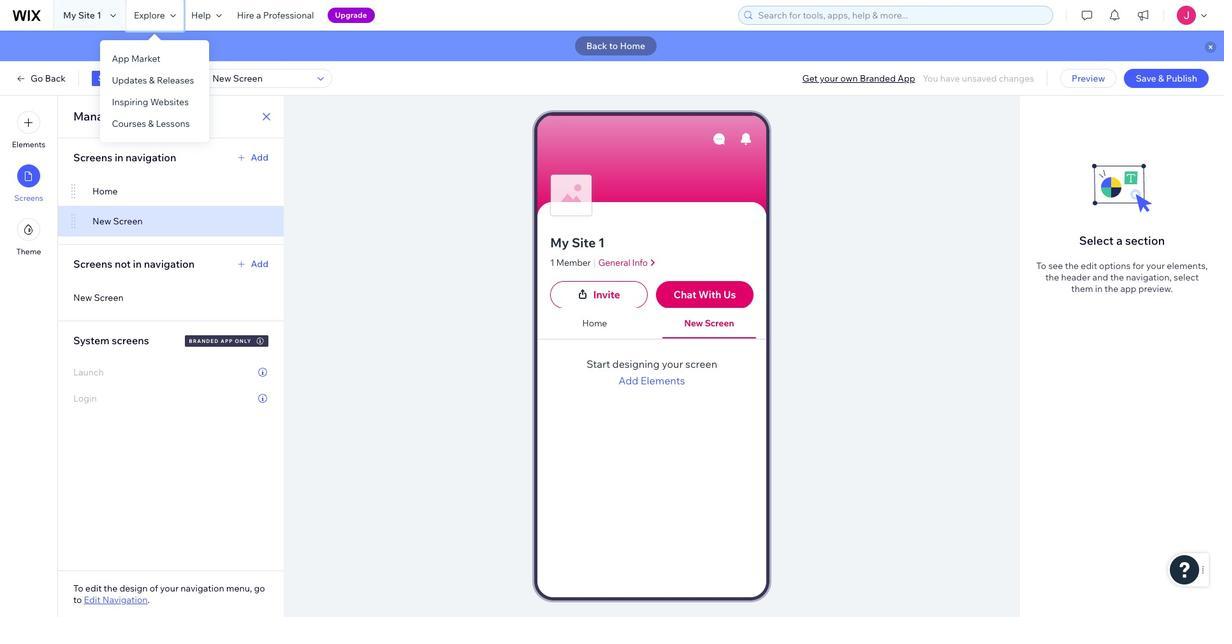 Task type: vqa. For each thing, say whether or not it's contained in the screenshot.
And
yes



Task type: describe. For each thing, give the bounding box(es) containing it.
1 vertical spatial navigation
[[144, 258, 195, 270]]

save & publish
[[1136, 73, 1198, 84]]

in inside 'to see the edit options for your elements, the header and the navigation, select them in the app preview.'
[[1095, 283, 1103, 295]]

releases
[[157, 75, 194, 86]]

of
[[150, 583, 158, 594]]

save
[[1136, 73, 1157, 84]]

upgrade button
[[328, 8, 375, 23]]

your inside to edit the design of your navigation menu, go to
[[160, 583, 179, 594]]

hire a professional
[[237, 10, 314, 21]]

system screens
[[73, 334, 149, 347]]

save & publish button
[[1125, 69, 1209, 88]]

elements inside menu
[[12, 140, 45, 149]]

add elements button
[[619, 373, 685, 389]]

0 vertical spatial navigation
[[715, 294, 761, 306]]

screen:
[[177, 73, 209, 84]]

the left app at the top
[[1105, 283, 1119, 295]]

options
[[1100, 260, 1131, 272]]

edit inside to edit the design of your navigation menu, go to
[[85, 583, 102, 594]]

not
[[115, 258, 131, 270]]

elements inside start designing your screen add elements
[[641, 375, 685, 387]]

start
[[587, 358, 610, 371]]

invite button
[[550, 281, 648, 309]]

to inside to edit the design of your navigation menu, go to
[[73, 594, 82, 606]]

screens button
[[14, 165, 43, 203]]

your right get
[[820, 73, 839, 84]]

screen for home
[[113, 216, 143, 227]]

inspiring websites
[[112, 96, 189, 108]]

member
[[556, 257, 591, 268]]

a for section
[[1117, 233, 1123, 248]]

edit navigation button
[[84, 594, 148, 606]]

get
[[803, 73, 818, 84]]

screens for screens
[[14, 193, 43, 203]]

a for professional
[[256, 10, 261, 21]]

for
[[1133, 260, 1145, 272]]

launch
[[73, 367, 104, 378]]

see
[[1049, 260, 1063, 272]]

add button for screens not in navigation
[[236, 258, 268, 270]]

updates
[[112, 75, 147, 86]]

app market link
[[100, 48, 209, 70]]

theme button
[[16, 218, 41, 256]]

inspiring websites link
[[100, 91, 209, 113]]

|
[[594, 256, 596, 269]]

start designing your screen add elements
[[587, 358, 718, 387]]

edit
[[84, 594, 101, 606]]

my site 1 button
[[550, 234, 754, 252]]

chat with us button
[[656, 281, 754, 309]]

add for screens not in navigation
[[251, 258, 268, 270]]

to for to see the edit options for your elements, the header and the navigation, select them in the app preview.
[[1037, 260, 1047, 272]]

& for save
[[1159, 73, 1165, 84]]

you have unsaved changes
[[923, 73, 1034, 84]]

back to home alert
[[0, 31, 1224, 61]]

preview button
[[1061, 69, 1117, 88]]

to edit the design of your navigation menu, go to
[[73, 583, 265, 606]]

courses & lessons link
[[100, 113, 209, 135]]

select a section
[[1079, 233, 1165, 248]]

manage
[[73, 109, 117, 124]]

1 member button
[[550, 256, 591, 269]]

updates & releases
[[112, 75, 194, 86]]

info
[[632, 257, 648, 268]]

publish
[[1167, 73, 1198, 84]]

upgrade
[[335, 10, 367, 20]]

us
[[724, 288, 736, 301]]

menu,
[[226, 583, 252, 594]]

1 vertical spatial new screen
[[73, 292, 124, 304]]

chat with us
[[674, 288, 736, 301]]

preview.
[[1139, 283, 1173, 295]]

explore
[[134, 10, 165, 21]]

1 for my site 1 1 member | general info
[[599, 235, 605, 251]]

0 horizontal spatial new
[[73, 292, 92, 304]]

get your own branded app button
[[803, 73, 915, 84]]

get your own branded app
[[803, 73, 915, 84]]

market
[[131, 53, 160, 64]]

& for updates
[[149, 75, 155, 86]]

0 vertical spatial branded
[[860, 73, 896, 84]]

to for to edit the design of your navigation menu, go to
[[73, 583, 83, 594]]

system
[[73, 334, 109, 347]]

the right "see"
[[1065, 260, 1079, 272]]

have
[[941, 73, 960, 84]]

manage screens
[[73, 109, 164, 124]]

login
[[73, 393, 97, 404]]

1 horizontal spatial app
[[221, 338, 233, 344]]

help
[[191, 10, 211, 21]]

Search for tools, apps, help & more... field
[[754, 6, 1049, 24]]

your inside 'to see the edit options for your elements, the header and the navigation, select them in the app preview.'
[[1147, 260, 1165, 272]]

preview
[[1072, 73, 1105, 84]]



Task type: locate. For each thing, give the bounding box(es) containing it.
navigation inside to edit the design of your navigation menu, go to
[[181, 583, 224, 594]]

screens down inspiring websites at the top
[[120, 109, 164, 124]]

header
[[730, 118, 761, 130]]

2 add button from the top
[[236, 258, 268, 270]]

header
[[1061, 272, 1091, 283]]

edit navigation .
[[84, 594, 150, 606]]

help button
[[184, 0, 229, 31]]

& inside button
[[1159, 73, 1165, 84]]

1 vertical spatial screen
[[94, 292, 124, 304]]

site left explore
[[78, 10, 95, 21]]

add inside start designing your screen add elements
[[619, 375, 639, 387]]

new screen
[[92, 216, 143, 227], [73, 292, 124, 304], [684, 318, 734, 329]]

updates & releases link
[[100, 70, 209, 91]]

0 vertical spatial 1
[[97, 10, 101, 21]]

my site 1
[[63, 10, 101, 21]]

2 horizontal spatial app
[[898, 73, 915, 84]]

0 horizontal spatial site
[[78, 10, 95, 21]]

to
[[609, 40, 618, 52], [73, 594, 82, 606]]

1 horizontal spatial in
[[133, 258, 142, 270]]

site up member
[[572, 235, 596, 251]]

navigation
[[126, 151, 176, 164], [144, 258, 195, 270], [181, 583, 224, 594]]

& down inspiring websites at the top
[[148, 118, 154, 129]]

elements,
[[1167, 260, 1208, 272]]

to
[[1037, 260, 1047, 272], [73, 583, 83, 594]]

0 vertical spatial screen
[[113, 216, 143, 227]]

in down courses
[[115, 151, 123, 164]]

screens
[[112, 334, 149, 347]]

elements button
[[12, 111, 45, 149]]

hire
[[237, 10, 254, 21]]

my
[[63, 10, 76, 21], [550, 235, 569, 251]]

new for home
[[92, 216, 111, 227]]

screens for screens in navigation
[[73, 151, 112, 164]]

site for my site 1 1 member | general info
[[572, 235, 596, 251]]

section
[[1126, 233, 1165, 248]]

back inside back to home "button"
[[587, 40, 607, 52]]

1 vertical spatial a
[[1117, 233, 1123, 248]]

1 horizontal spatial site
[[572, 235, 596, 251]]

edit
[[1081, 260, 1098, 272], [85, 583, 102, 594]]

1 vertical spatial app
[[898, 73, 915, 84]]

& right save
[[1159, 73, 1165, 84]]

2 vertical spatial new screen
[[684, 318, 734, 329]]

0 vertical spatial edit
[[1081, 260, 1098, 272]]

the left the header
[[1046, 272, 1059, 283]]

my for my site 1 1 member | general info
[[550, 235, 569, 251]]

chat
[[674, 288, 697, 301]]

2 vertical spatial navigation
[[181, 583, 224, 594]]

app
[[112, 53, 129, 64], [898, 73, 915, 84], [221, 338, 233, 344]]

screens in navigation
[[73, 151, 176, 164]]

screen down with at the right top
[[705, 318, 734, 329]]

2 horizontal spatial home
[[620, 40, 646, 52]]

2 vertical spatial home
[[582, 318, 607, 329]]

a inside hire a professional link
[[256, 10, 261, 21]]

1 vertical spatial add
[[251, 258, 268, 270]]

0 horizontal spatial in
[[115, 151, 123, 164]]

1 horizontal spatial elements
[[641, 375, 685, 387]]

inspiring
[[112, 96, 148, 108]]

0 vertical spatial in
[[115, 151, 123, 164]]

a
[[256, 10, 261, 21], [1117, 233, 1123, 248]]

new up system
[[73, 292, 92, 304]]

1 horizontal spatial new
[[92, 216, 111, 227]]

screens
[[120, 109, 164, 124], [73, 151, 112, 164], [14, 193, 43, 203], [73, 258, 112, 270]]

1 vertical spatial my
[[550, 235, 569, 251]]

1 horizontal spatial to
[[609, 40, 618, 52]]

the
[[1065, 260, 1079, 272], [1046, 272, 1059, 283], [1111, 272, 1124, 283], [1105, 283, 1119, 295], [104, 583, 117, 594]]

2 vertical spatial screen
[[705, 318, 734, 329]]

0 horizontal spatial home
[[92, 186, 118, 197]]

navigation left menu, on the left bottom of page
[[181, 583, 224, 594]]

the right and on the top right of page
[[1111, 272, 1124, 283]]

0 horizontal spatial elements
[[12, 140, 45, 149]]

1 horizontal spatial to
[[1037, 260, 1047, 272]]

0 vertical spatial back
[[587, 40, 607, 52]]

branded app only
[[189, 338, 252, 344]]

select
[[1174, 272, 1199, 283]]

in right them
[[1095, 283, 1103, 295]]

0 vertical spatial site
[[78, 10, 95, 21]]

back
[[587, 40, 607, 52], [45, 73, 65, 84]]

screens up theme button
[[14, 193, 43, 203]]

elements down designing
[[641, 375, 685, 387]]

new screen up not
[[92, 216, 143, 227]]

your
[[820, 73, 839, 84], [1147, 260, 1165, 272], [662, 358, 683, 371], [160, 583, 179, 594]]

select
[[1079, 233, 1114, 248]]

to left edit in the bottom of the page
[[73, 583, 83, 594]]

2 vertical spatial add
[[619, 375, 639, 387]]

go back button
[[15, 73, 65, 84]]

you
[[923, 73, 939, 84]]

1 horizontal spatial back
[[587, 40, 607, 52]]

site inside my site 1 1 member | general info
[[572, 235, 596, 251]]

new down chat
[[684, 318, 703, 329]]

0 horizontal spatial my
[[63, 10, 76, 21]]

0 vertical spatial new
[[92, 216, 111, 227]]

to inside to edit the design of your navigation menu, go to
[[73, 583, 83, 594]]

navigation right chat
[[715, 294, 761, 306]]

0 vertical spatial home
[[620, 40, 646, 52]]

1 vertical spatial site
[[572, 235, 596, 251]]

screen down not
[[94, 292, 124, 304]]

my inside my site 1 1 member | general info
[[550, 235, 569, 251]]

2 horizontal spatial new
[[684, 318, 703, 329]]

app up updates
[[112, 53, 129, 64]]

1 horizontal spatial home
[[582, 318, 607, 329]]

app market
[[112, 53, 160, 64]]

0 vertical spatial a
[[256, 10, 261, 21]]

site for my site 1
[[78, 10, 95, 21]]

1 left member
[[550, 257, 555, 268]]

1 horizontal spatial edit
[[1081, 260, 1098, 272]]

2 horizontal spatial 1
[[599, 235, 605, 251]]

go
[[31, 73, 43, 84]]

unsaved
[[962, 73, 997, 84]]

go
[[254, 583, 265, 594]]

to see the edit options for your elements, the header and the navigation, select them in the app preview.
[[1037, 260, 1208, 295]]

0 horizontal spatial to
[[73, 594, 82, 606]]

only
[[235, 338, 252, 344]]

your up add elements button
[[662, 358, 683, 371]]

the inside to edit the design of your navigation menu, go to
[[104, 583, 117, 594]]

1 left explore
[[97, 10, 101, 21]]

new screen for header
[[684, 318, 734, 329]]

1 vertical spatial branded
[[189, 338, 219, 344]]

own
[[841, 73, 858, 84]]

navigation down "courses & lessons"
[[126, 151, 176, 164]]

1 vertical spatial elements
[[641, 375, 685, 387]]

go back
[[31, 73, 65, 84]]

& for courses
[[148, 118, 154, 129]]

1 horizontal spatial navigation
[[715, 294, 761, 306]]

websites
[[150, 96, 189, 108]]

1 for my site 1
[[97, 10, 101, 21]]

1 vertical spatial back
[[45, 73, 65, 84]]

1 vertical spatial edit
[[85, 583, 102, 594]]

to inside "button"
[[609, 40, 618, 52]]

0 horizontal spatial branded
[[189, 338, 219, 344]]

courses
[[112, 118, 146, 129]]

1 vertical spatial to
[[73, 583, 83, 594]]

app left the you
[[898, 73, 915, 84]]

site
[[78, 10, 95, 21], [572, 235, 596, 251]]

0 vertical spatial to
[[609, 40, 618, 52]]

0 vertical spatial app
[[112, 53, 129, 64]]

hire a professional link
[[229, 0, 322, 31]]

screen
[[113, 216, 143, 227], [94, 292, 124, 304], [705, 318, 734, 329]]

1 horizontal spatial my
[[550, 235, 569, 251]]

menu
[[0, 103, 57, 264]]

lessons
[[156, 118, 190, 129]]

a right hire at top
[[256, 10, 261, 21]]

your right for at the top right
[[1147, 260, 1165, 272]]

your inside start designing your screen add elements
[[662, 358, 683, 371]]

0 horizontal spatial a
[[256, 10, 261, 21]]

invite
[[593, 288, 620, 301]]

your right of
[[160, 583, 179, 594]]

0 horizontal spatial navigation
[[103, 594, 148, 606]]

design
[[119, 583, 148, 594]]

edit inside 'to see the edit options for your elements, the header and the navigation, select them in the app preview.'
[[1081, 260, 1098, 272]]

screen for header
[[705, 318, 734, 329]]

general
[[598, 257, 630, 268]]

1 vertical spatial in
[[133, 258, 142, 270]]

home
[[620, 40, 646, 52], [92, 186, 118, 197], [582, 318, 607, 329]]

to inside 'to see the edit options for your elements, the header and the navigation, select them in the app preview.'
[[1037, 260, 1047, 272]]

None field
[[209, 70, 314, 87]]

1 vertical spatial 1
[[599, 235, 605, 251]]

1
[[97, 10, 101, 21], [599, 235, 605, 251], [550, 257, 555, 268]]

0 horizontal spatial edit
[[85, 583, 102, 594]]

1 vertical spatial home
[[92, 186, 118, 197]]

menu containing elements
[[0, 103, 57, 264]]

courses & lessons
[[112, 118, 190, 129]]

0 horizontal spatial to
[[73, 583, 83, 594]]

add button for screens in navigation
[[236, 152, 268, 163]]

screens left not
[[73, 258, 112, 270]]

& up inspiring websites at the top
[[149, 75, 155, 86]]

edit left design
[[85, 583, 102, 594]]

0 vertical spatial navigation
[[126, 151, 176, 164]]

.
[[148, 594, 150, 606]]

screen
[[686, 358, 718, 371]]

0 vertical spatial add
[[251, 152, 268, 163]]

2 vertical spatial app
[[221, 338, 233, 344]]

branded left only
[[189, 338, 219, 344]]

screens for screens not in navigation
[[73, 258, 112, 270]]

1 vertical spatial navigation
[[103, 594, 148, 606]]

add for screens in navigation
[[251, 152, 268, 163]]

0 vertical spatial elements
[[12, 140, 45, 149]]

with
[[699, 288, 722, 301]]

1 vertical spatial to
[[73, 594, 82, 606]]

new
[[92, 216, 111, 227], [73, 292, 92, 304], [684, 318, 703, 329]]

&
[[1159, 73, 1165, 84], [149, 75, 155, 86], [148, 118, 154, 129]]

2 vertical spatial new
[[684, 318, 703, 329]]

navigation right not
[[144, 258, 195, 270]]

my for my site 1
[[63, 10, 76, 21]]

0 vertical spatial add button
[[236, 152, 268, 163]]

screens not in navigation
[[73, 258, 195, 270]]

elements up screens "button"
[[12, 140, 45, 149]]

0 horizontal spatial 1
[[97, 10, 101, 21]]

app
[[1121, 283, 1137, 295]]

0 horizontal spatial back
[[45, 73, 65, 84]]

0 vertical spatial my
[[63, 10, 76, 21]]

changes
[[999, 73, 1034, 84]]

new for header
[[684, 318, 703, 329]]

to left "see"
[[1037, 260, 1047, 272]]

0 horizontal spatial app
[[112, 53, 129, 64]]

a right "select"
[[1117, 233, 1123, 248]]

navigation,
[[1126, 272, 1172, 283]]

the right edit in the bottom of the page
[[104, 583, 117, 594]]

2 vertical spatial in
[[1095, 283, 1103, 295]]

designing
[[613, 358, 660, 371]]

them
[[1072, 283, 1093, 295]]

navigation left of
[[103, 594, 148, 606]]

1 vertical spatial add button
[[236, 258, 268, 270]]

1 horizontal spatial branded
[[860, 73, 896, 84]]

1 vertical spatial new
[[73, 292, 92, 304]]

branded
[[860, 73, 896, 84], [189, 338, 219, 344]]

new screen down with at the right top
[[684, 318, 734, 329]]

1 horizontal spatial a
[[1117, 233, 1123, 248]]

back to home
[[587, 40, 646, 52]]

0 vertical spatial to
[[1037, 260, 1047, 272]]

1 add button from the top
[[236, 152, 268, 163]]

1 up general
[[599, 235, 605, 251]]

add button
[[236, 152, 268, 163], [236, 258, 268, 270]]

home inside "button"
[[620, 40, 646, 52]]

in right not
[[133, 258, 142, 270]]

in
[[115, 151, 123, 164], [133, 258, 142, 270], [1095, 283, 1103, 295]]

0 vertical spatial new screen
[[92, 216, 143, 227]]

2 horizontal spatial in
[[1095, 283, 1103, 295]]

screens down manage
[[73, 151, 112, 164]]

branded right own
[[860, 73, 896, 84]]

professional
[[263, 10, 314, 21]]

new screen down not
[[73, 292, 124, 304]]

theme
[[16, 247, 41, 256]]

1 horizontal spatial 1
[[550, 257, 555, 268]]

screen up not
[[113, 216, 143, 227]]

2 vertical spatial 1
[[550, 257, 555, 268]]

new screen for home
[[92, 216, 143, 227]]

edit up them
[[1081, 260, 1098, 272]]

new up screens not in navigation
[[92, 216, 111, 227]]

and
[[1093, 272, 1109, 283]]

back to home button
[[575, 36, 657, 55]]

app left only
[[221, 338, 233, 344]]



